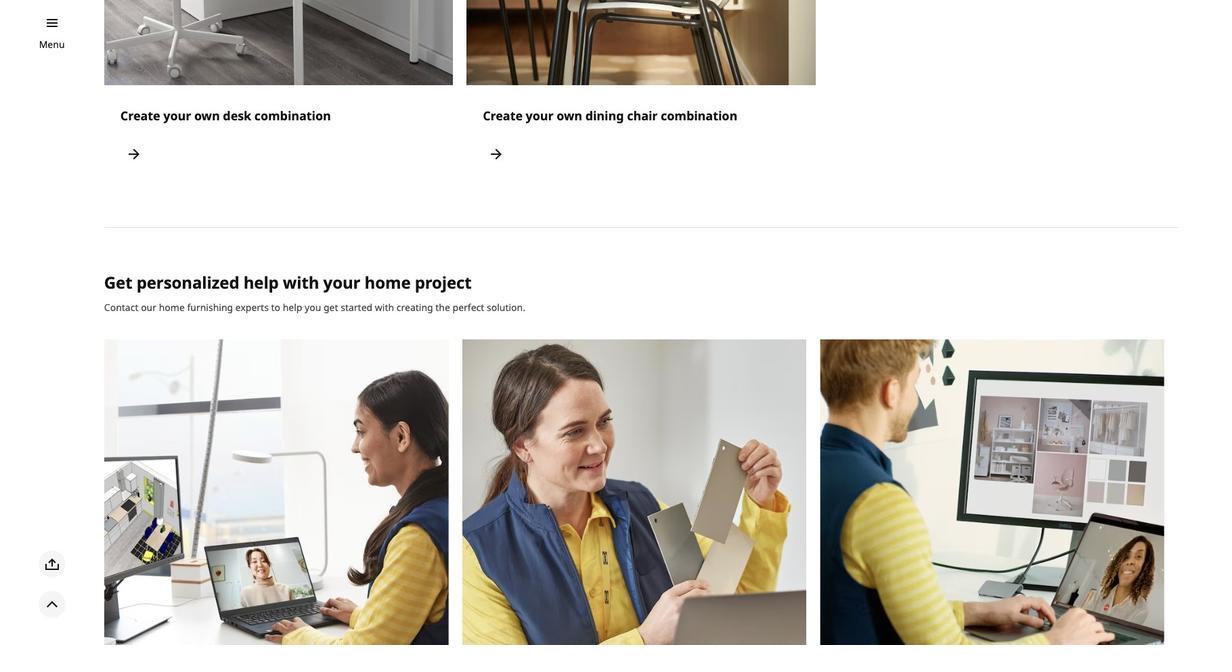 Task type: vqa. For each thing, say whether or not it's contained in the screenshot.
rightmost pack
no



Task type: locate. For each thing, give the bounding box(es) containing it.
2 create from the left
[[483, 108, 523, 124]]

experts
[[236, 301, 269, 314]]

project
[[415, 271, 472, 294]]

0 horizontal spatial with
[[283, 271, 319, 294]]

your up get
[[323, 271, 360, 294]]

get personalized help with your home project
[[104, 271, 472, 294]]

0 horizontal spatial help
[[244, 271, 279, 294]]

to
[[271, 301, 280, 314]]

combination right desk
[[254, 108, 331, 124]]

own left desk
[[194, 108, 220, 124]]

1 horizontal spatial create
[[483, 108, 523, 124]]

1 create from the left
[[120, 108, 160, 124]]

an ikea employee and a customer sitting and planning a kitchen via a video call. image
[[104, 340, 449, 646]]

your inside "link"
[[163, 108, 191, 124]]

2 own from the left
[[557, 108, 582, 124]]

with up you
[[283, 271, 319, 294]]

get
[[104, 271, 132, 294]]

1 horizontal spatial own
[[557, 108, 582, 124]]

menu
[[39, 38, 65, 51]]

combination right chair
[[661, 108, 737, 124]]

chair
[[627, 108, 658, 124]]

help
[[244, 271, 279, 294], [283, 301, 302, 314]]

1 combination from the left
[[254, 108, 331, 124]]

create for create your own desk combination
[[120, 108, 160, 124]]

home up "creating"
[[365, 271, 411, 294]]

furnishing
[[187, 301, 233, 314]]

1 vertical spatial home
[[159, 301, 185, 314]]

create your own dining chair combination link
[[467, 0, 816, 184]]

desk
[[223, 108, 251, 124]]

help right to
[[283, 301, 302, 314]]

1 vertical spatial with
[[375, 301, 394, 314]]

0 horizontal spatial own
[[194, 108, 220, 124]]

own
[[194, 108, 220, 124], [557, 108, 582, 124]]

combination
[[254, 108, 331, 124], [661, 108, 737, 124]]

with right started
[[375, 301, 394, 314]]

1 own from the left
[[194, 108, 220, 124]]

create
[[120, 108, 160, 124], [483, 108, 523, 124]]

your
[[163, 108, 191, 124], [526, 108, 554, 124], [323, 271, 360, 294]]

own inside "link"
[[194, 108, 220, 124]]

0 horizontal spatial home
[[159, 301, 185, 314]]

your left dining
[[526, 108, 554, 124]]

create your own desk combination
[[120, 108, 331, 124]]

0 horizontal spatial your
[[163, 108, 191, 124]]

an interior design expert having a video call with a customer designing a living room. image
[[462, 340, 807, 646]]

you
[[305, 301, 321, 314]]

help up experts
[[244, 271, 279, 294]]

combination inside create your own desk combination "link"
[[254, 108, 331, 124]]

0 vertical spatial home
[[365, 271, 411, 294]]

2 combination from the left
[[661, 108, 737, 124]]

2 horizontal spatial your
[[526, 108, 554, 124]]

create inside "link"
[[120, 108, 160, 124]]

home
[[365, 271, 411, 294], [159, 301, 185, 314]]

0 horizontal spatial combination
[[254, 108, 331, 124]]

with
[[283, 271, 319, 294], [375, 301, 394, 314]]

1 vertical spatial help
[[283, 301, 302, 314]]

menu button
[[39, 37, 65, 52]]

1 horizontal spatial combination
[[661, 108, 737, 124]]

your left desk
[[163, 108, 191, 124]]

home right our
[[159, 301, 185, 314]]

own left dining
[[557, 108, 582, 124]]

0 horizontal spatial create
[[120, 108, 160, 124]]

1 horizontal spatial help
[[283, 301, 302, 314]]



Task type: describe. For each thing, give the bounding box(es) containing it.
own for desk
[[194, 108, 220, 124]]

contact
[[104, 301, 138, 314]]

started
[[341, 301, 373, 314]]

0 vertical spatial help
[[244, 271, 279, 294]]

create your own desk combination link
[[104, 0, 453, 184]]

1 horizontal spatial your
[[323, 271, 360, 294]]

contact our home furnishing experts to help you get started with creating the perfect solution.
[[104, 301, 525, 314]]

0 vertical spatial with
[[283, 271, 319, 294]]

creating
[[397, 301, 433, 314]]

the
[[436, 301, 450, 314]]

create for create your own dining chair combination
[[483, 108, 523, 124]]

1 horizontal spatial with
[[375, 301, 394, 314]]

perfect
[[453, 301, 484, 314]]

your for desk
[[163, 108, 191, 124]]

get
[[324, 301, 338, 314]]

create your own dining chair combination
[[483, 108, 737, 124]]

combination inside create your own dining chair combination link
[[661, 108, 737, 124]]

own for dining
[[557, 108, 582, 124]]

our
[[141, 301, 156, 314]]

your for dining
[[526, 108, 554, 124]]

personalized
[[137, 271, 239, 294]]

1 horizontal spatial home
[[365, 271, 411, 294]]

dining
[[585, 108, 624, 124]]

solution.
[[487, 301, 525, 314]]



